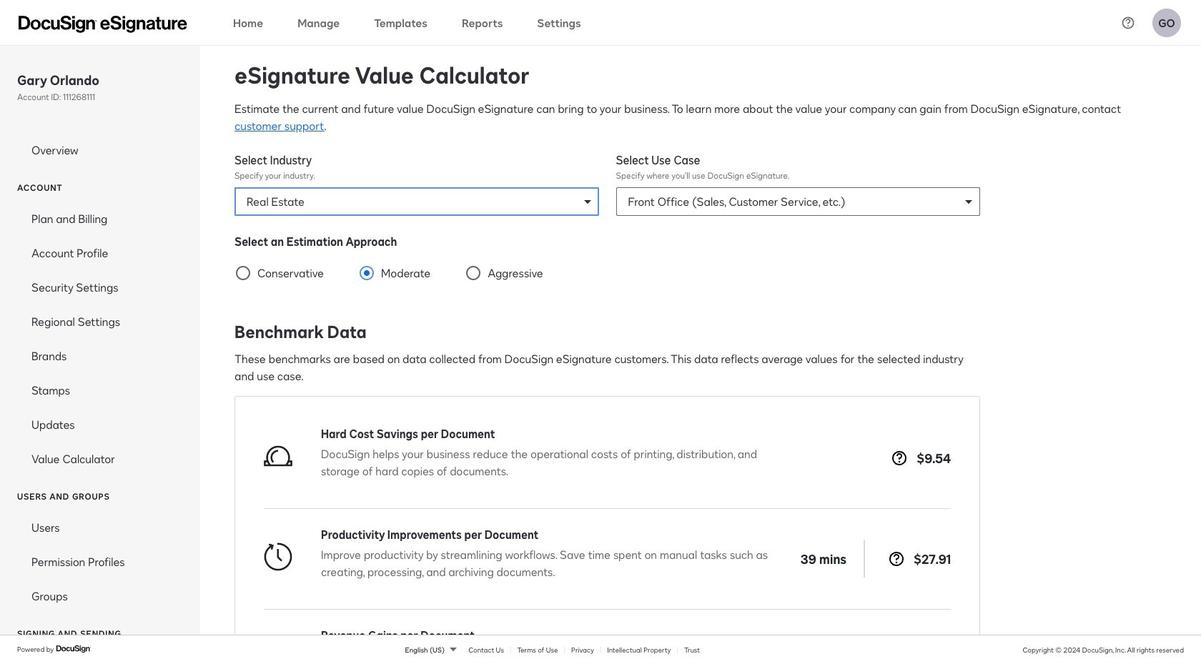 Task type: describe. For each thing, give the bounding box(es) containing it.
account element
[[0, 202, 200, 476]]

hard cost savings per document image
[[264, 442, 293, 471]]

docusign image
[[56, 644, 92, 655]]

productivity improvements per document image
[[264, 543, 293, 572]]

docusign agreement cloud ux image
[[19, 15, 187, 33]]



Task type: locate. For each thing, give the bounding box(es) containing it.
users and groups element
[[0, 511, 200, 614]]



Task type: vqa. For each thing, say whether or not it's contained in the screenshot.
Enter name TEXT BOX
no



